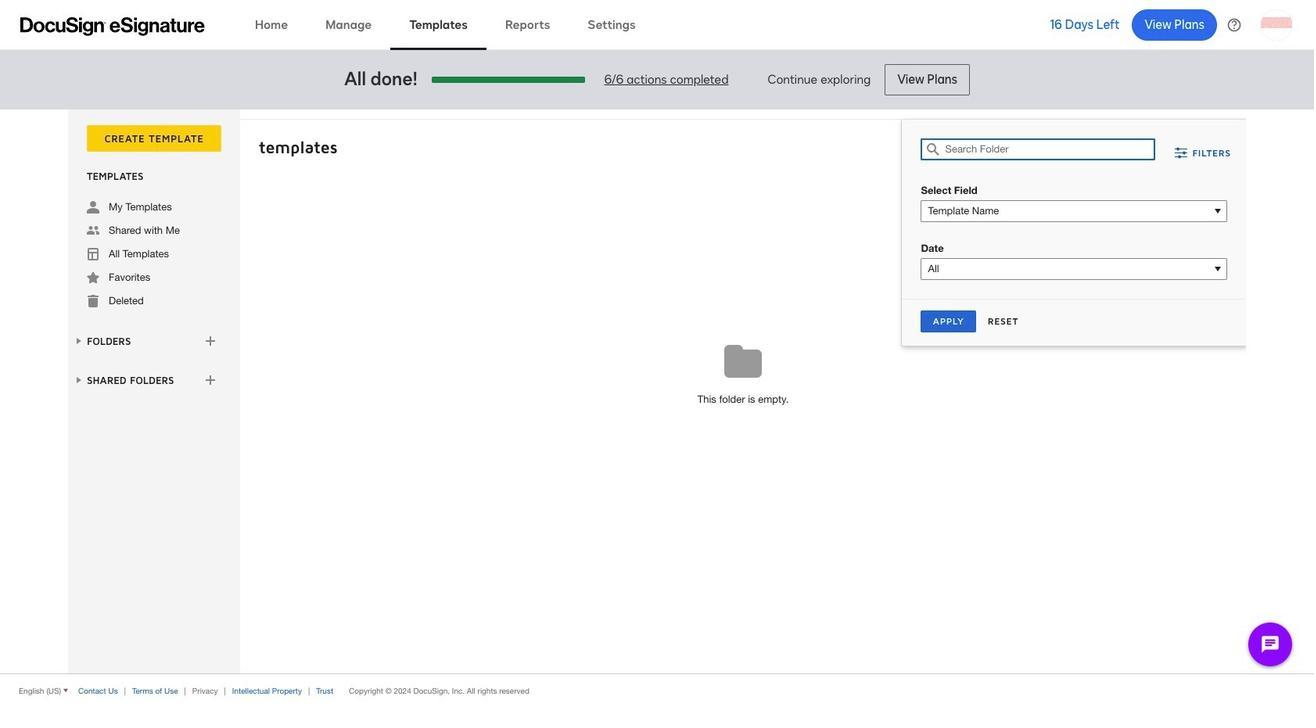 Task type: vqa. For each thing, say whether or not it's contained in the screenshot.
upload or change your profile image
no



Task type: locate. For each thing, give the bounding box(es) containing it.
view shared folders image
[[73, 374, 85, 386]]

Search Folder text field
[[945, 139, 1155, 160]]

more info region
[[0, 674, 1314, 707]]

your uploaded profile image image
[[1261, 9, 1292, 40]]

trash image
[[87, 295, 99, 307]]

user image
[[87, 201, 99, 214]]



Task type: describe. For each thing, give the bounding box(es) containing it.
docusign esignature image
[[20, 17, 205, 36]]

secondary navigation region
[[68, 110, 1250, 674]]

view folders image
[[73, 335, 85, 347]]

star filled image
[[87, 271, 99, 284]]

shared image
[[87, 225, 99, 237]]

templates image
[[87, 248, 99, 260]]



